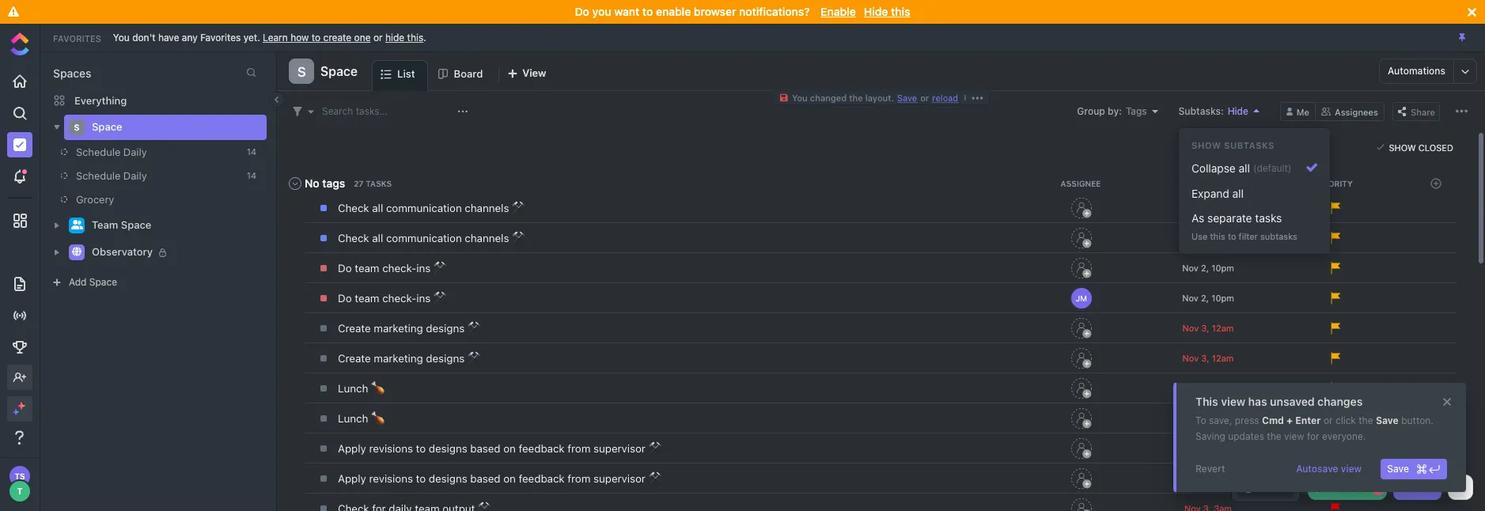 Task type: locate. For each thing, give the bounding box(es) containing it.
2 check- from the top
[[382, 292, 416, 305]]

0 vertical spatial check all communication channels ⚒️
[[338, 202, 525, 214]]

one
[[354, 31, 371, 43]]

1 vertical spatial supervisor
[[593, 472, 646, 485]]

lunch 🍗 for 2nd the lunch 🍗 link from the top of the page
[[338, 412, 385, 425]]

view up save,
[[1221, 395, 1245, 408]]

1 vertical spatial do team check-ins ⚒️ link
[[334, 285, 1014, 312]]

space
[[320, 64, 358, 78], [92, 120, 122, 133], [121, 219, 151, 231], [89, 276, 117, 288]]

1 do team check-ins ⚒️ link from the top
[[334, 255, 1014, 282]]

0 vertical spatial apply revisions to designs based on feedback from supervisor ⚒️
[[338, 442, 662, 455]]

apply revisions to designs based on feedback from supervisor ⚒️ for second apply revisions to designs based on feedback from supervisor ⚒️ link from the top
[[338, 472, 662, 485]]

2 daily from the top
[[123, 169, 147, 182]]

or left click
[[1324, 415, 1333, 426]]

2 schedule daily link from the top
[[61, 164, 241, 188]]

2 communication from the top
[[386, 232, 462, 244]]

1 create marketing designs ⚒️ link from the top
[[334, 315, 1014, 342]]

notifications?
[[739, 5, 810, 18]]

1 supervisor from the top
[[593, 442, 646, 455]]

1 vertical spatial revisions
[[369, 472, 413, 485]]

create marketing designs ⚒️
[[338, 322, 481, 335], [338, 352, 481, 365]]

subtasks up collapse all (default)
[[1224, 140, 1275, 150]]

show up collapse
[[1192, 140, 1221, 150]]

hide right enable
[[864, 5, 888, 18]]

apply for second apply revisions to designs based on feedback from supervisor ⚒️ link from the bottom of the page
[[338, 442, 366, 455]]

1 check all communication channels ⚒️ link from the top
[[334, 195, 1014, 222]]

1 vertical spatial channels
[[465, 232, 509, 244]]

do you want to enable browser notifications? enable hide this
[[575, 5, 910, 18]]

or left reload
[[920, 93, 929, 103]]

1 vertical spatial apply revisions to designs based on feedback from supervisor ⚒️ link
[[334, 465, 1014, 492]]

0 horizontal spatial the
[[849, 93, 863, 103]]

you left don't
[[113, 31, 130, 43]]

daily up "grocery" link on the top of the page
[[123, 169, 147, 182]]

view for autosave
[[1341, 463, 1362, 475]]

do team check-ins ⚒️ link
[[334, 255, 1014, 282], [334, 285, 1014, 312]]

1 horizontal spatial this
[[891, 5, 910, 18]]

1 vertical spatial based
[[470, 472, 501, 485]]

1 vertical spatial feedback
[[519, 472, 565, 485]]

to
[[642, 5, 653, 18], [312, 31, 321, 43], [1228, 231, 1236, 241], [416, 442, 426, 455], [416, 472, 426, 485]]

1 vertical spatial ins
[[416, 292, 431, 305]]

2 vertical spatial this
[[1210, 231, 1225, 241]]

revisions
[[369, 442, 413, 455], [369, 472, 413, 485]]

1 vertical spatial check all communication channels ⚒️
[[338, 232, 525, 244]]

1 schedule daily from the top
[[76, 146, 147, 158]]

2 lunch 🍗 from the top
[[338, 412, 385, 425]]

designs
[[426, 322, 465, 335], [426, 352, 465, 365], [429, 442, 467, 455], [429, 472, 467, 485]]

1 vertical spatial schedule
[[76, 169, 121, 182]]

1 horizontal spatial favorites
[[200, 31, 241, 43]]

0 vertical spatial apply revisions to designs based on feedback from supervisor ⚒️ link
[[334, 435, 1014, 462]]

0 horizontal spatial hide
[[864, 5, 888, 18]]

1 apply revisions to designs based on feedback from supervisor ⚒️ link from the top
[[334, 435, 1014, 462]]

0 horizontal spatial this
[[407, 31, 423, 43]]

0 vertical spatial ins
[[416, 262, 431, 275]]

2 vertical spatial the
[[1267, 430, 1281, 442]]

1 vertical spatial create marketing designs ⚒️ link
[[334, 345, 1014, 372]]

1 vertical spatial daily
[[123, 169, 147, 182]]

0 vertical spatial or
[[373, 31, 383, 43]]

0 vertical spatial lunch 🍗 link
[[334, 375, 1014, 402]]

check-
[[382, 262, 416, 275], [382, 292, 416, 305]]

hide up show subtasks
[[1228, 105, 1248, 117]]

any
[[182, 31, 198, 43]]

1 check all communication channels ⚒️ from the top
[[338, 202, 525, 214]]

2 schedule daily from the top
[[76, 169, 147, 182]]

0 vertical spatial on
[[503, 442, 516, 455]]

2 feedback from the top
[[519, 472, 565, 485]]

1 apply revisions to designs based on feedback from supervisor ⚒️ from the top
[[338, 442, 662, 455]]

14 for 1st schedule daily link from the bottom of the page
[[247, 170, 256, 180]]

1 vertical spatial team
[[355, 292, 379, 305]]

schedule daily link
[[61, 140, 241, 164], [61, 164, 241, 188]]

2 lunch from the top
[[338, 412, 368, 425]]

0 vertical spatial the
[[849, 93, 863, 103]]

1 vertical spatial you
[[792, 93, 808, 103]]

lunch
[[338, 382, 368, 395], [338, 412, 368, 425]]

save down button.
[[1387, 463, 1409, 475]]

1 vertical spatial check
[[338, 232, 369, 244]]

show for show subtasks
[[1192, 140, 1221, 150]]

grocery link
[[61, 188, 241, 211]]

for
[[1307, 430, 1319, 442]]

1 horizontal spatial or
[[920, 93, 929, 103]]

2 vertical spatial view
[[1341, 463, 1362, 475]]

show
[[1192, 140, 1221, 150], [1389, 142, 1416, 152]]

2 apply revisions to designs based on feedback from supervisor ⚒️ from the top
[[338, 472, 662, 485]]

0 vertical spatial revisions
[[369, 442, 413, 455]]

assignees button
[[1316, 102, 1385, 121]]

view down the +
[[1284, 430, 1304, 442]]

0 horizontal spatial show
[[1192, 140, 1221, 150]]

the right click
[[1359, 415, 1373, 426]]

1 lunch 🍗 from the top
[[338, 382, 385, 395]]

1 daily from the top
[[123, 146, 147, 158]]

space down create
[[320, 64, 358, 78]]

0 vertical spatial from
[[568, 442, 591, 455]]

1 horizontal spatial the
[[1267, 430, 1281, 442]]

0 horizontal spatial view
[[1221, 395, 1245, 408]]

14
[[247, 146, 256, 157], [247, 170, 256, 180]]

search
[[322, 105, 353, 117]]

learn
[[263, 31, 288, 43]]

1 vertical spatial communication
[[386, 232, 462, 244]]

lunch 🍗 link
[[334, 375, 1014, 402], [334, 405, 1014, 432]]

0 vertical spatial view
[[1221, 395, 1245, 408]]

daily
[[123, 146, 147, 158], [123, 169, 147, 182]]

1 check from the top
[[338, 202, 369, 214]]

save inside button
[[1387, 463, 1409, 475]]

2 horizontal spatial view
[[1341, 463, 1362, 475]]

check
[[338, 202, 369, 214], [338, 232, 369, 244]]

subtasks down tasks
[[1260, 231, 1297, 241]]

you for you changed the layout.
[[792, 93, 808, 103]]

this right enable
[[891, 5, 910, 18]]

1 vertical spatial lunch 🍗 link
[[334, 405, 1014, 432]]

1 vertical spatial do team check-ins ⚒️
[[338, 292, 447, 305]]

1 communication from the top
[[386, 202, 462, 214]]

changes
[[1317, 395, 1363, 408]]

1 horizontal spatial you
[[792, 93, 808, 103]]

show left closed
[[1389, 142, 1416, 152]]

you left changed
[[792, 93, 808, 103]]

or for this
[[1324, 415, 1333, 426]]

0 vertical spatial 14
[[247, 146, 256, 157]]

2 apply from the top
[[338, 472, 366, 485]]

enable
[[656, 5, 691, 18]]

you
[[113, 31, 130, 43], [792, 93, 808, 103]]

0 vertical spatial create marketing designs ⚒️
[[338, 322, 481, 335]]

feedback for second apply revisions to designs based on feedback from supervisor ⚒️ link from the bottom of the page
[[519, 442, 565, 455]]

revisions for second apply revisions to designs based on feedback from supervisor ⚒️ link from the bottom of the page
[[369, 442, 413, 455]]

0 vertical spatial you
[[113, 31, 130, 43]]

1 on from the top
[[503, 442, 516, 455]]

1 vertical spatial subtasks
[[1260, 231, 1297, 241]]

schedule daily link up "grocery" link on the top of the page
[[61, 140, 241, 164]]

1 vertical spatial from
[[568, 472, 591, 485]]

0 vertical spatial check-
[[382, 262, 416, 275]]

1 horizontal spatial view
[[1284, 430, 1304, 442]]

1 check- from the top
[[382, 262, 416, 275]]

2 check from the top
[[338, 232, 369, 244]]

or right one
[[373, 31, 383, 43]]

space inside button
[[320, 64, 358, 78]]

1 marketing from the top
[[374, 322, 423, 335]]

0 vertical spatial do team check-ins ⚒️
[[338, 262, 447, 275]]

1 vertical spatial create
[[338, 352, 371, 365]]

save inside 'this view has unsaved changes to save, press cmd + enter or click the save button. saving updates the view for everyone.'
[[1376, 415, 1399, 426]]

schedule daily
[[76, 146, 147, 158], [76, 169, 147, 182]]

1 revisions from the top
[[369, 442, 413, 455]]

view up the 410:25:10
[[1341, 463, 1362, 475]]

favorites right any
[[200, 31, 241, 43]]

0 vertical spatial schedule
[[76, 146, 121, 158]]

1 vertical spatial on
[[503, 472, 516, 485]]

everything link
[[40, 88, 276, 113]]

2 horizontal spatial or
[[1324, 415, 1333, 426]]

0 vertical spatial save
[[1376, 415, 1399, 426]]

2 from from the top
[[568, 472, 591, 485]]

0 vertical spatial communication
[[386, 202, 462, 214]]

1 ins from the top
[[416, 262, 431, 275]]

subtasks
[[1224, 140, 1275, 150], [1260, 231, 1297, 241]]

the left "layout."
[[849, 93, 863, 103]]

or inside 'this view has unsaved changes to save, press cmd + enter or click the save button. saving updates the view for everyone.'
[[1324, 415, 1333, 426]]

0 horizontal spatial or
[[373, 31, 383, 43]]

2 team from the top
[[355, 292, 379, 305]]

1 vertical spatial create marketing designs ⚒️
[[338, 352, 481, 365]]

view
[[1221, 395, 1245, 408], [1284, 430, 1304, 442], [1341, 463, 1362, 475]]

communication
[[386, 202, 462, 214], [386, 232, 462, 244]]

1 based from the top
[[470, 442, 501, 455]]

revert button
[[1189, 459, 1232, 479]]

1 horizontal spatial show
[[1389, 142, 1416, 152]]

schedule
[[76, 146, 121, 158], [76, 169, 121, 182]]

hide
[[385, 31, 404, 43]]

1 vertical spatial marketing
[[374, 352, 423, 365]]

0 vertical spatial channels
[[465, 202, 509, 214]]

this
[[1196, 395, 1218, 408]]

0 vertical spatial supervisor
[[593, 442, 646, 455]]

share button
[[1393, 102, 1440, 121]]

you for you don't have any favorites yet. learn how to create one or hide this .
[[113, 31, 130, 43]]

2 vertical spatial or
[[1324, 415, 1333, 426]]

lunch 🍗 for first the lunch 🍗 link
[[338, 382, 385, 395]]

you
[[592, 5, 611, 18]]

channels
[[465, 202, 509, 214], [465, 232, 509, 244]]

user group image
[[71, 220, 83, 230]]

1 vertical spatial schedule daily
[[76, 169, 147, 182]]

1 feedback from the top
[[519, 442, 565, 455]]

1 lunch 🍗 link from the top
[[334, 375, 1014, 402]]

0 horizontal spatial you
[[113, 31, 130, 43]]

list
[[397, 67, 415, 80]]

save left button.
[[1376, 415, 1399, 426]]

0 vertical spatial based
[[470, 442, 501, 455]]

0 vertical spatial create
[[338, 322, 371, 335]]

2 supervisor from the top
[[593, 472, 646, 485]]

0 vertical spatial feedback
[[519, 442, 565, 455]]

spaces link
[[40, 66, 91, 80]]

0 vertical spatial do team check-ins ⚒️ link
[[334, 255, 1014, 282]]

1 vertical spatial 14
[[247, 170, 256, 180]]

1 vertical spatial or
[[920, 93, 929, 103]]

0 vertical spatial daily
[[123, 146, 147, 158]]

schedule daily link down space link
[[61, 164, 241, 188]]

2 ins from the top
[[416, 292, 431, 305]]

on
[[503, 442, 516, 455], [503, 472, 516, 485]]

0 vertical spatial apply
[[338, 442, 366, 455]]

2 schedule from the top
[[76, 169, 121, 182]]

team
[[355, 262, 379, 275], [355, 292, 379, 305]]

1 vertical spatial apply revisions to designs based on feedback from supervisor ⚒️
[[338, 472, 662, 485]]

1 vertical spatial hide
[[1228, 105, 1248, 117]]

this right hide on the left of page
[[407, 31, 423, 43]]

show closed button
[[1373, 139, 1457, 155]]

1 vertical spatial check-
[[382, 292, 416, 305]]

marketing
[[374, 322, 423, 335], [374, 352, 423, 365]]

spaces
[[53, 66, 91, 80]]

0 vertical spatial schedule daily
[[76, 146, 147, 158]]

the down cmd
[[1267, 430, 1281, 442]]

1 vertical spatial do
[[338, 262, 352, 275]]

from
[[568, 442, 591, 455], [568, 472, 591, 485]]

⚒️
[[512, 202, 525, 214], [512, 232, 525, 244], [434, 262, 447, 275], [434, 292, 447, 305], [467, 322, 481, 335], [467, 352, 481, 365], [648, 442, 662, 455], [648, 472, 662, 485]]

0 vertical spatial create marketing designs ⚒️ link
[[334, 315, 1014, 342]]

0 vertical spatial check
[[338, 202, 369, 214]]

reload
[[932, 93, 958, 103]]

add space
[[69, 276, 117, 288]]

this right use at the top of page
[[1210, 231, 1225, 241]]

0 vertical spatial lunch
[[338, 382, 368, 395]]

view inside autosave view button
[[1341, 463, 1362, 475]]

daily down space link
[[123, 146, 147, 158]]

create marketing designs ⚒️ link
[[334, 315, 1014, 342], [334, 345, 1014, 372]]

🍗
[[371, 382, 385, 395], [371, 412, 385, 425]]

2 🍗 from the top
[[371, 412, 385, 425]]

1 apply from the top
[[338, 442, 366, 455]]

1 vertical spatial 🍗
[[371, 412, 385, 425]]

as
[[1192, 211, 1204, 225]]

0 vertical spatial marketing
[[374, 322, 423, 335]]

2 do team check-ins ⚒️ link from the top
[[334, 285, 1014, 312]]

based
[[470, 442, 501, 455], [470, 472, 501, 485]]

board
[[454, 67, 483, 80]]

1 14 from the top
[[247, 146, 256, 157]]

do
[[575, 5, 589, 18], [338, 262, 352, 275], [338, 292, 352, 305]]

1 vertical spatial lunch 🍗
[[338, 412, 385, 425]]

0 vertical spatial team
[[355, 262, 379, 275]]

show inside "button"
[[1389, 142, 1416, 152]]

supervisor
[[593, 442, 646, 455], [593, 472, 646, 485]]

favorites up the spaces
[[53, 33, 101, 43]]

2 horizontal spatial this
[[1210, 231, 1225, 241]]

2 revisions from the top
[[369, 472, 413, 485]]

yet.
[[243, 31, 260, 43]]

+
[[1287, 415, 1293, 426]]

1 vertical spatial save
[[1387, 463, 1409, 475]]

1 create from the top
[[338, 322, 371, 335]]

2 create from the top
[[338, 352, 371, 365]]

2 14 from the top
[[247, 170, 256, 180]]

apply
[[338, 442, 366, 455], [338, 472, 366, 485]]

1 vertical spatial lunch
[[338, 412, 368, 425]]

to inside as separate tasks use this to filter subtasks
[[1228, 231, 1236, 241]]

subtasks:
[[1179, 105, 1224, 117]]

enable
[[821, 5, 856, 18]]

0 vertical spatial check all communication channels ⚒️ link
[[334, 195, 1014, 222]]

all
[[1239, 161, 1250, 175], [1232, 187, 1244, 200], [372, 202, 383, 214], [372, 232, 383, 244]]



Task type: vqa. For each thing, say whether or not it's contained in the screenshot.
1st "Schedule Daily" from the bottom
yes



Task type: describe. For each thing, give the bounding box(es) containing it.
check- for 1st the do team check-ins ⚒️ link
[[382, 262, 416, 275]]

2 do team check-ins ⚒️ from the top
[[338, 292, 447, 305]]

tasks...
[[356, 105, 388, 117]]

check- for 2nd the do team check-ins ⚒️ link from the top of the page
[[382, 292, 416, 305]]

0 horizontal spatial favorites
[[53, 33, 101, 43]]

team space link
[[92, 213, 256, 238]]

2 lunch 🍗 link from the top
[[334, 405, 1014, 432]]

you don't have any favorites yet. learn how to create one or hide this .
[[113, 31, 426, 43]]

2 check all communication channels ⚒️ from the top
[[338, 232, 525, 244]]

saving
[[1196, 430, 1225, 442]]

save button
[[1381, 459, 1447, 479]]

or reload
[[920, 93, 958, 103]]

2 channels from the top
[[465, 232, 509, 244]]

browser
[[694, 5, 736, 18]]

no
[[305, 176, 319, 189]]

has
[[1248, 395, 1267, 408]]

changed
[[810, 93, 847, 103]]

filter
[[1239, 231, 1258, 241]]

add
[[69, 276, 87, 288]]

show closed
[[1389, 142, 1453, 152]]

layout.
[[865, 93, 894, 103]]

board link
[[454, 60, 489, 90]]

0 vertical spatial this
[[891, 5, 910, 18]]

enter
[[1295, 415, 1321, 426]]

2 apply revisions to designs based on feedback from supervisor ⚒️ link from the top
[[334, 465, 1014, 492]]

click
[[1335, 415, 1356, 426]]

observatory
[[92, 245, 153, 258]]

search tasks...
[[322, 105, 388, 117]]

revisions for second apply revisions to designs based on feedback from supervisor ⚒️ link from the top
[[369, 472, 413, 485]]

2 create marketing designs ⚒️ link from the top
[[334, 345, 1014, 372]]

want
[[614, 5, 640, 18]]

autosave view
[[1296, 463, 1362, 475]]

apply revisions to designs based on feedback from supervisor ⚒️ for second apply revisions to designs based on feedback from supervisor ⚒️ link from the bottom of the page
[[338, 442, 662, 455]]

supervisor for second apply revisions to designs based on feedback from supervisor ⚒️ link from the top
[[593, 472, 646, 485]]

revert
[[1196, 463, 1225, 475]]

cmd
[[1262, 415, 1284, 426]]

1 do team check-ins ⚒️ from the top
[[338, 262, 447, 275]]

.
[[423, 31, 426, 43]]

or for you
[[373, 31, 383, 43]]

collapse all (default)
[[1192, 161, 1292, 175]]

view for this
[[1221, 395, 1245, 408]]

apply for second apply revisions to designs based on feedback from supervisor ⚒️ link from the top
[[338, 472, 366, 485]]

daily for 1st schedule daily link from the bottom of the page
[[123, 169, 147, 182]]

space down everything
[[92, 120, 122, 133]]

1 lunch from the top
[[338, 382, 368, 395]]

subtasks: hide
[[1179, 105, 1248, 117]]

updates
[[1228, 430, 1264, 442]]

this view has unsaved changes to save, press cmd + enter or click the save button. saving updates the view for everyone.
[[1196, 395, 1434, 442]]

observatory link
[[92, 240, 256, 265]]

1 schedule daily link from the top
[[61, 140, 241, 164]]

me
[[1297, 106, 1309, 117]]

show subtasks
[[1192, 140, 1275, 150]]

press
[[1235, 415, 1259, 426]]

1 channels from the top
[[465, 202, 509, 214]]

how
[[291, 31, 309, 43]]

list link
[[397, 61, 421, 90]]

0 vertical spatial do
[[575, 5, 589, 18]]

team space
[[92, 219, 151, 231]]

subtasks inside as separate tasks use this to filter subtasks
[[1260, 231, 1297, 241]]

autosave view button
[[1290, 459, 1368, 479]]

2 on from the top
[[503, 472, 516, 485]]

assignees
[[1335, 106, 1378, 117]]

2 check all communication channels ⚒️ link from the top
[[334, 225, 1014, 252]]

0 vertical spatial subtasks
[[1224, 140, 1275, 150]]

hide this link
[[385, 31, 423, 43]]

tags
[[322, 176, 345, 189]]

expand all button
[[1185, 181, 1324, 207]]

1 create marketing designs ⚒️ from the top
[[338, 322, 481, 335]]

use
[[1192, 231, 1208, 241]]

1 from from the top
[[568, 442, 591, 455]]

2 create marketing designs ⚒️ from the top
[[338, 352, 481, 365]]

2 based from the top
[[470, 472, 501, 485]]

feedback for second apply revisions to designs based on feedback from supervisor ⚒️ link from the top
[[519, 472, 565, 485]]

task
[[1414, 481, 1435, 493]]

all inside 'expand all' button
[[1232, 187, 1244, 200]]

1 vertical spatial this
[[407, 31, 423, 43]]

separate
[[1207, 211, 1252, 225]]

expand
[[1192, 187, 1229, 200]]

supervisor for second apply revisions to designs based on feedback from supervisor ⚒️ link from the bottom of the page
[[593, 442, 646, 455]]

(default)
[[1253, 162, 1292, 174]]

me button
[[1280, 102, 1316, 121]]

collapse
[[1192, 161, 1236, 175]]

don't
[[132, 31, 156, 43]]

space right add
[[89, 276, 117, 288]]

learn how to create one link
[[263, 31, 371, 43]]

1 team from the top
[[355, 262, 379, 275]]

have
[[158, 31, 179, 43]]

space button
[[314, 54, 358, 89]]

everything
[[74, 94, 127, 106]]

share
[[1411, 106, 1435, 117]]

you changed the layout.
[[792, 93, 894, 103]]

1 schedule from the top
[[76, 146, 121, 158]]

autosave
[[1296, 463, 1338, 475]]

this inside as separate tasks use this to filter subtasks
[[1210, 231, 1225, 241]]

2 horizontal spatial the
[[1359, 415, 1373, 426]]

1 🍗 from the top
[[371, 382, 385, 395]]

unsaved
[[1270, 395, 1315, 408]]

tasks
[[1255, 211, 1282, 225]]

closed
[[1418, 142, 1453, 152]]

as separate tasks use this to filter subtasks
[[1192, 211, 1297, 241]]

410:25:10
[[1323, 482, 1370, 495]]

automations
[[1388, 65, 1446, 77]]

expand all
[[1192, 187, 1244, 200]]

Search tasks... text field
[[322, 100, 453, 122]]

automations button
[[1380, 59, 1453, 83]]

14 for 1st schedule daily link from the top
[[247, 146, 256, 157]]

team
[[92, 219, 118, 231]]

create
[[323, 31, 351, 43]]

save,
[[1209, 415, 1232, 426]]

2 vertical spatial do
[[338, 292, 352, 305]]

daily for 1st schedule daily link from the top
[[123, 146, 147, 158]]

1 horizontal spatial hide
[[1228, 105, 1248, 117]]

no tags
[[305, 176, 345, 189]]

to
[[1196, 415, 1206, 426]]

space down "grocery" link on the top of the page
[[121, 219, 151, 231]]

grocery
[[76, 193, 114, 206]]

space link
[[92, 115, 256, 140]]

everyone.
[[1322, 430, 1366, 442]]

button.
[[1401, 415, 1434, 426]]

0 vertical spatial hide
[[864, 5, 888, 18]]

1 vertical spatial view
[[1284, 430, 1304, 442]]

2 marketing from the top
[[374, 352, 423, 365]]

globe image
[[72, 247, 81, 257]]

show for show closed
[[1389, 142, 1416, 152]]



